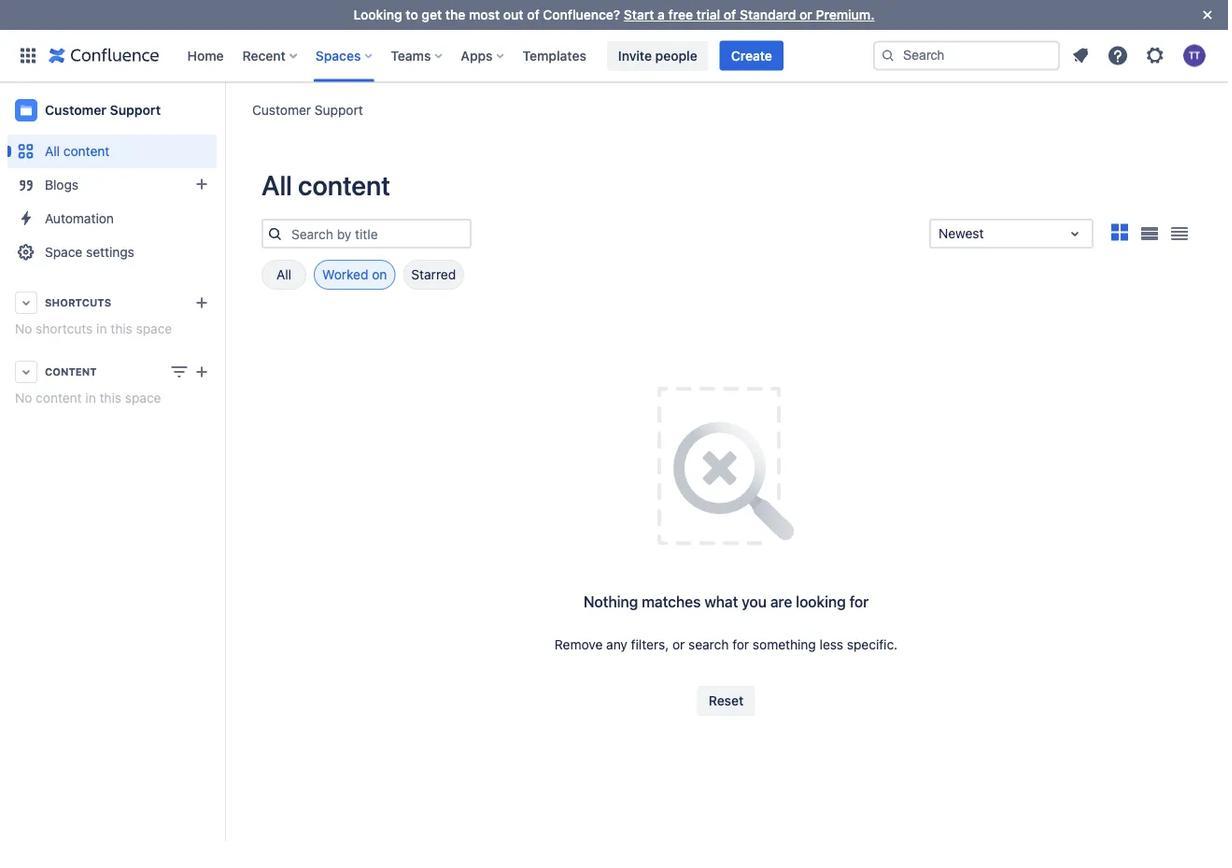 Task type: vqa. For each thing, say whether or not it's contained in the screenshot.
JIRA image
no



Task type: locate. For each thing, give the bounding box(es) containing it.
confluence?
[[543, 7, 621, 22]]

space down content dropdown button
[[125, 390, 161, 406]]

1 horizontal spatial customer support
[[252, 102, 363, 117]]

worked on
[[322, 267, 387, 282]]

1 horizontal spatial for
[[850, 593, 869, 611]]

remove any filters, or search for something less specific.
[[555, 637, 898, 652]]

recent
[[243, 48, 286, 63]]

banner
[[0, 29, 1229, 82]]

all button
[[262, 260, 307, 290]]

for right looking
[[850, 593, 869, 611]]

global element
[[11, 29, 870, 82]]

0 horizontal spatial support
[[110, 102, 161, 118]]

all content up search by title field
[[262, 169, 391, 201]]

1 horizontal spatial in
[[96, 321, 107, 336]]

0 vertical spatial all content
[[45, 143, 110, 159]]

support up all content link
[[110, 102, 161, 118]]

in down shortcuts dropdown button
[[96, 321, 107, 336]]

0 vertical spatial in
[[96, 321, 107, 336]]

all content up blogs
[[45, 143, 110, 159]]

filters,
[[631, 637, 669, 652]]

customer support link down the 'spaces'
[[252, 100, 363, 119]]

spaces
[[316, 48, 361, 63]]

shortcuts button
[[7, 286, 217, 320]]

or right standard
[[800, 7, 813, 22]]

Search field
[[874, 41, 1061, 71]]

None text field
[[939, 224, 943, 243]]

0 horizontal spatial customer support link
[[7, 92, 217, 129]]

or
[[800, 7, 813, 22], [673, 637, 685, 652]]

all inside button
[[277, 267, 292, 282]]

invite
[[619, 48, 652, 63]]

remove
[[555, 637, 603, 652]]

apps
[[461, 48, 493, 63]]

customer support
[[252, 102, 363, 117], [45, 102, 161, 118]]

this
[[111, 321, 133, 336], [100, 390, 122, 406]]

2 support from the left
[[110, 102, 161, 118]]

customer down recent "dropdown button"
[[252, 102, 311, 117]]

customer support down the 'spaces'
[[252, 102, 363, 117]]

apps button
[[456, 41, 512, 71]]

specific.
[[848, 637, 898, 652]]

2 vertical spatial all
[[277, 267, 292, 282]]

reset
[[709, 693, 744, 708]]

0 horizontal spatial in
[[85, 390, 96, 406]]

1 horizontal spatial customer
[[252, 102, 311, 117]]

or right filters,
[[673, 637, 685, 652]]

1 vertical spatial for
[[733, 637, 750, 652]]

templates link
[[517, 41, 592, 71]]

settings
[[86, 244, 134, 260]]

1 vertical spatial space
[[125, 390, 161, 406]]

0 horizontal spatial customer support
[[45, 102, 161, 118]]

space
[[136, 321, 172, 336], [125, 390, 161, 406]]

1 customer support from the left
[[252, 102, 363, 117]]

spaces button
[[310, 41, 380, 71]]

space settings link
[[7, 236, 217, 269]]

1 horizontal spatial of
[[724, 7, 737, 22]]

0 vertical spatial no
[[15, 321, 32, 336]]

all left worked
[[277, 267, 292, 282]]

Search by title field
[[286, 221, 470, 247]]

all content
[[45, 143, 110, 159], [262, 169, 391, 201]]

list image
[[1142, 227, 1159, 240]]

blogs
[[45, 177, 79, 193]]

1 vertical spatial in
[[85, 390, 96, 406]]

1 vertical spatial content
[[298, 169, 391, 201]]

this for content
[[100, 390, 122, 406]]

1 horizontal spatial customer support link
[[252, 100, 363, 119]]

1 no from the top
[[15, 321, 32, 336]]

cards image
[[1109, 221, 1132, 243]]

content
[[63, 143, 110, 159], [298, 169, 391, 201], [36, 390, 82, 406]]

1 of from the left
[[527, 7, 540, 22]]

0 vertical spatial space
[[136, 321, 172, 336]]

2 customer from the left
[[45, 102, 107, 118]]

0 vertical spatial content
[[63, 143, 110, 159]]

for right search
[[733, 637, 750, 652]]

space element
[[0, 82, 224, 841]]

customer up all content link
[[45, 102, 107, 118]]

0 vertical spatial this
[[111, 321, 133, 336]]

trial
[[697, 7, 721, 22]]

support
[[315, 102, 363, 117], [110, 102, 161, 118]]

invite people
[[619, 48, 698, 63]]

no down content dropdown button
[[15, 390, 32, 406]]

in down content
[[85, 390, 96, 406]]

0 horizontal spatial for
[[733, 637, 750, 652]]

close image
[[1197, 4, 1220, 26]]

worked on button
[[314, 260, 396, 290]]

collapse sidebar image
[[204, 92, 245, 129]]

help icon image
[[1107, 44, 1130, 67]]

support down the 'spaces'
[[315, 102, 363, 117]]

space for no content in this space
[[125, 390, 161, 406]]

1 horizontal spatial all content
[[262, 169, 391, 201]]

appswitcher icon image
[[17, 44, 39, 67]]

this for shortcuts
[[111, 321, 133, 336]]

1 vertical spatial no
[[15, 390, 32, 406]]

no
[[15, 321, 32, 336], [15, 390, 32, 406]]

confluence image
[[49, 44, 159, 67], [49, 44, 159, 67]]

customer inside space element
[[45, 102, 107, 118]]

all
[[45, 143, 60, 159], [262, 169, 292, 201], [277, 267, 292, 282]]

for
[[850, 593, 869, 611], [733, 637, 750, 652]]

2 no from the top
[[15, 390, 32, 406]]

0 horizontal spatial customer
[[45, 102, 107, 118]]

2 customer support from the left
[[45, 102, 161, 118]]

0 vertical spatial all
[[45, 143, 60, 159]]

no content in this space
[[15, 390, 161, 406]]

search
[[689, 637, 729, 652]]

start
[[624, 7, 655, 22]]

in
[[96, 321, 107, 336], [85, 390, 96, 406]]

0 horizontal spatial of
[[527, 7, 540, 22]]

premium.
[[816, 7, 875, 22]]

1 vertical spatial this
[[100, 390, 122, 406]]

content up search by title field
[[298, 169, 391, 201]]

all up blogs
[[45, 143, 60, 159]]

this down content dropdown button
[[100, 390, 122, 406]]

templates
[[523, 48, 587, 63]]

0 horizontal spatial all content
[[45, 143, 110, 159]]

of right trial
[[724, 7, 737, 22]]

customer
[[252, 102, 311, 117], [45, 102, 107, 118]]

search image
[[881, 48, 896, 63]]

space down shortcuts dropdown button
[[136, 321, 172, 336]]

2 vertical spatial content
[[36, 390, 82, 406]]

create link
[[720, 41, 784, 71]]

1 horizontal spatial or
[[800, 7, 813, 22]]

free
[[669, 7, 693, 22]]

all right create a blog icon
[[262, 169, 292, 201]]

0 horizontal spatial or
[[673, 637, 685, 652]]

teams button
[[385, 41, 450, 71]]

compact list image
[[1169, 222, 1192, 245]]

customer support link up all content link
[[7, 92, 217, 129]]

of
[[527, 7, 540, 22], [724, 7, 737, 22]]

invite people button
[[607, 41, 709, 71]]

automation
[[45, 211, 114, 226]]

create
[[732, 48, 773, 63]]

no left "shortcuts"
[[15, 321, 32, 336]]

1 horizontal spatial support
[[315, 102, 363, 117]]

1 vertical spatial or
[[673, 637, 685, 652]]

this down shortcuts dropdown button
[[111, 321, 133, 336]]

on
[[372, 267, 387, 282]]

space for no shortcuts in this space
[[136, 321, 172, 336]]

reset button
[[698, 686, 755, 716]]

space settings
[[45, 244, 134, 260]]

customer support inside space element
[[45, 102, 161, 118]]

looking
[[796, 593, 846, 611]]

customer support link
[[7, 92, 217, 129], [252, 100, 363, 119]]

recent button
[[237, 41, 305, 71]]

of right out
[[527, 7, 540, 22]]

content up blogs
[[63, 143, 110, 159]]

0 vertical spatial for
[[850, 593, 869, 611]]

customer support up all content link
[[45, 102, 161, 118]]

content down content
[[36, 390, 82, 406]]



Task type: describe. For each thing, give the bounding box(es) containing it.
are
[[771, 593, 793, 611]]

0 vertical spatial or
[[800, 7, 813, 22]]

automation link
[[7, 202, 217, 236]]

no for no shortcuts in this space
[[15, 321, 32, 336]]

1 vertical spatial all content
[[262, 169, 391, 201]]

less
[[820, 637, 844, 652]]

no shortcuts in this space
[[15, 321, 172, 336]]

all content inside space element
[[45, 143, 110, 159]]

no for no content in this space
[[15, 390, 32, 406]]

most
[[469, 7, 500, 22]]

worked
[[322, 267, 369, 282]]

in for shortcuts
[[96, 321, 107, 336]]

people
[[656, 48, 698, 63]]

change view image
[[168, 361, 191, 383]]

create a blog image
[[191, 173, 213, 195]]

create a page image
[[191, 361, 213, 383]]

matches
[[642, 593, 701, 611]]

all content link
[[7, 135, 217, 168]]

a
[[658, 7, 665, 22]]

1 support from the left
[[315, 102, 363, 117]]

newest
[[939, 226, 984, 241]]

shortcuts
[[45, 297, 111, 309]]

open image
[[1064, 222, 1087, 245]]

settings icon image
[[1145, 44, 1167, 67]]

content inside all content link
[[63, 143, 110, 159]]

space
[[45, 244, 82, 260]]

in for content
[[85, 390, 96, 406]]

standard
[[740, 7, 797, 22]]

get
[[422, 7, 442, 22]]

support inside space element
[[110, 102, 161, 118]]

teams
[[391, 48, 431, 63]]

any
[[607, 637, 628, 652]]

shortcuts
[[36, 321, 93, 336]]

blogs link
[[7, 168, 217, 202]]

all inside space element
[[45, 143, 60, 159]]

to
[[406, 7, 418, 22]]

starred button
[[403, 260, 465, 290]]

1 vertical spatial all
[[262, 169, 292, 201]]

something
[[753, 637, 817, 652]]

add shortcut image
[[191, 292, 213, 314]]

start a free trial of standard or premium. link
[[624, 7, 875, 22]]

nothing
[[584, 593, 638, 611]]

you
[[742, 593, 767, 611]]

banner containing home
[[0, 29, 1229, 82]]

the
[[446, 7, 466, 22]]

1 customer from the left
[[252, 102, 311, 117]]

nothing matches what you are looking for
[[584, 593, 869, 611]]

content button
[[7, 355, 217, 389]]

content
[[45, 366, 97, 378]]

looking to get the most out of confluence? start a free trial of standard or premium.
[[354, 7, 875, 22]]

home link
[[182, 41, 230, 71]]

what
[[705, 593, 739, 611]]

notification icon image
[[1070, 44, 1093, 67]]

your profile and preferences image
[[1184, 44, 1207, 67]]

looking
[[354, 7, 403, 22]]

out
[[504, 7, 524, 22]]

2 of from the left
[[724, 7, 737, 22]]

starred
[[412, 267, 456, 282]]

home
[[187, 48, 224, 63]]



